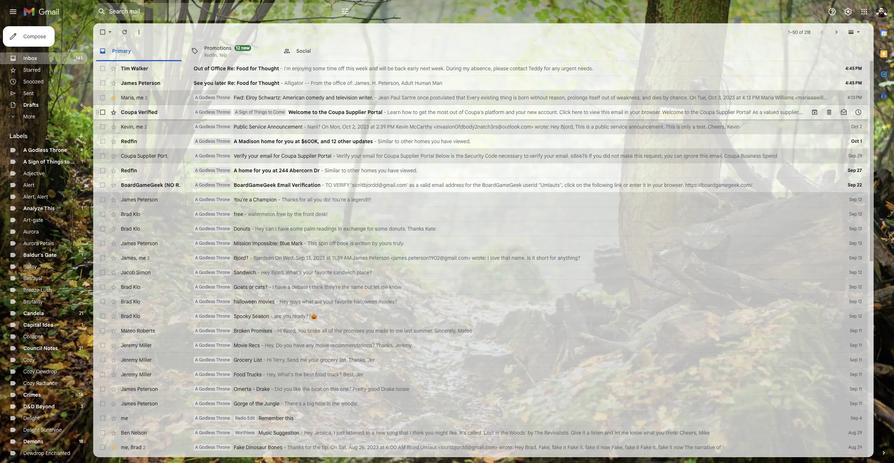 Task type: vqa. For each thing, say whether or not it's contained in the screenshot.


Task type: describe. For each thing, give the bounding box(es) containing it.
me up ben
[[121, 415, 128, 421]]

for up elroy
[[250, 80, 257, 86]]

1 sep 13 from the top
[[850, 197, 863, 202]]

0 horizontal spatial the
[[535, 429, 544, 436]]

0 horizontal spatial portal
[[318, 153, 332, 159]]

a for food trucks
[[195, 372, 198, 377]]

labels navigation
[[0, 23, 93, 463]]

your up the best
[[309, 357, 319, 363]]

a for omerta - drake
[[195, 386, 198, 392]]

to down learn
[[395, 138, 400, 145]]

at left 6:00
[[380, 444, 385, 451]]

you left think!
[[657, 429, 665, 436]]

0 horizontal spatial homes
[[362, 167, 377, 174]]

2023 right 26,
[[367, 444, 379, 451]]

sign inside labels navigation
[[28, 158, 39, 165]]

compose
[[23, 33, 46, 40]]

4:45 pm for i'm enjoying some time off this week and will be back early next week. during my absence, please contact teddy for any urgent needs.
[[846, 66, 863, 71]]

1 horizontal spatial let
[[615, 429, 621, 436]]

a godless throne gorge of the jungle - there's a big hole in the woods!
[[195, 400, 358, 407]]

tip.
[[322, 444, 329, 451]]

learn
[[388, 109, 401, 115]]

umlaut
[[421, 444, 437, 451]]

0 horizontal spatial alert
[[23, 182, 34, 188]]

more image
[[136, 28, 143, 36]]

hole
[[316, 400, 326, 407]]

this right view
[[602, 109, 610, 115]]

a sign of things to come inside labels navigation
[[23, 158, 85, 165]]

starred link
[[23, 67, 41, 73]]

week
[[356, 65, 368, 72]]

13 for truly.
[[859, 240, 863, 246]]

a left listen
[[587, 429, 590, 436]]

throne for mission impossible: blue mark
[[216, 240, 230, 246]]

row containing coupa supplier port.
[[93, 149, 868, 163]]

cozy for cozy link
[[23, 357, 35, 363]]

2 vertical spatial new
[[376, 429, 386, 436]]

12 for hey guys what are your favorite halloween movies?
[[859, 299, 863, 304]]

hey down account.
[[551, 123, 560, 130]]

big
[[307, 400, 314, 407]]

out of office re: food for thought - i'm enjoying some time off this week and will be back early next week. during my absence, please contact teddy for any urgent needs.
[[194, 65, 594, 72]]

throne for grocery list
[[216, 357, 230, 362]]

a for donuts
[[195, 226, 198, 231]]

anything?
[[558, 255, 581, 261]]

2 aug 29 from the top
[[849, 444, 863, 450]]

1 vertical spatial 4
[[860, 415, 863, 421]]

Search mail text field
[[109, 8, 321, 15]]

row containing kevin
[[93, 119, 868, 134]]

a left public
[[591, 123, 594, 130]]

for right teddy
[[544, 65, 551, 72]]

, for me
[[128, 444, 129, 450]]

of left coupa's
[[459, 109, 464, 115]]

urgent
[[562, 65, 577, 72]]

gmail image
[[23, 4, 63, 19]]

delight for delight link
[[23, 415, 40, 421]]

sep 22
[[848, 182, 863, 188]]

10 row from the top
[[93, 192, 868, 207]]

, for maria
[[134, 94, 135, 101]]

hey left brad,
[[515, 444, 524, 451]]

1 horizontal spatial are
[[315, 298, 322, 305]]

(no
[[164, 182, 174, 188]]

sent
[[23, 90, 34, 97]]

song
[[387, 429, 398, 436]]

2 email. from the left
[[710, 153, 723, 159]]

21 for council notes
[[79, 345, 83, 351]]

1 it, from the left
[[580, 444, 584, 451]]

enter
[[630, 182, 642, 188]]

sep for are you ready??
[[850, 313, 858, 319]]

labels heading
[[9, 133, 77, 140]]

2023 right 2,
[[358, 123, 369, 130]]

throne for omerta - drake
[[216, 386, 230, 392]]

2 fake from the left
[[568, 444, 579, 451]]

sep for similar to other homes you have viewed. ‌ ‌ ‌ ‌ ‌ ‌ ‌ ‌ ‌ ‌ ‌ ‌ ‌ ‌ ‌ ‌ ‌ ‌ ‌ ‌ ‌ ‌ ‌ ‌ ‌ ‌ ‌ ‌ ‌ ‌ ‌ ‌ ‌ ‌ ‌ ‌ ‌ ‌ ‌ ‌ ‌ ‌ ‌ ‌ ‌ ‌ ‌ ‌ ‌ ‌ ‌ ‌ ‌ ‌ ‌ ‌ ‌ ‌ ‌ ‌ ‌ ‌ ‌ ‌ ‌ ‌ ‌ ‌ ‌ ‌ ‌ ‌ ‌ ‌ ‌ ‌ ‌ ‌ ‌ ‌ ‌
[[848, 168, 857, 173]]

1 vertical spatial know
[[630, 429, 643, 436]]

for down announcement
[[276, 138, 283, 145]]

primary tab
[[93, 41, 185, 61]]

radio edit
[[235, 415, 255, 421]]

1 vertical spatial viewed.
[[400, 167, 418, 174]]

of right narrative
[[717, 444, 722, 451]]

dewdrop enchanted link
[[23, 450, 70, 456]]

16 row from the top
[[93, 280, 868, 294]]

8 row from the top
[[93, 163, 868, 178]]

0 vertical spatial viewed.
[[454, 138, 471, 145]]

for right address at the top
[[465, 182, 472, 188]]

at left 4:13
[[737, 94, 741, 101]]

2 now from the left
[[674, 444, 684, 451]]

name.
[[512, 255, 526, 261]]

thanks, for jeremy
[[376, 342, 394, 349]]

request,
[[644, 153, 663, 159]]

prolongs
[[568, 94, 588, 101]]

1 vertical spatial jer
[[356, 371, 364, 378]]

0 vertical spatial favorite
[[315, 269, 332, 276]]

announcement
[[267, 123, 303, 130]]

the left jungle
[[256, 400, 263, 407]]

williams
[[776, 94, 794, 101]]

throne for movie recs
[[216, 342, 230, 348]]

have up "below"
[[441, 138, 452, 145]]

1 horizontal spatial can
[[674, 153, 683, 159]]

the left promises
[[335, 327, 342, 334]]

analyze this link
[[23, 205, 55, 212]]

0 horizontal spatial browser.
[[642, 109, 662, 115]]

a for gorge of the jungle
[[195, 401, 198, 406]]

13 for <james.peterson1902@gmail.com>
[[859, 255, 863, 260]]

1 50 of 218
[[789, 29, 811, 35]]

0 vertical spatial any
[[552, 65, 560, 72]]

2 mateo from the left
[[458, 327, 473, 334]]

sep 11 for one?
[[851, 386, 863, 392]]

d&d beyond link
[[23, 403, 55, 410]]

klo for spooky season
[[133, 313, 140, 319]]

1 horizontal spatial on
[[577, 182, 582, 188]]

20 row from the top
[[93, 338, 868, 353]]

the left same
[[342, 284, 350, 290]]

written
[[355, 240, 371, 247]]

aurora petals link
[[23, 240, 54, 247]]

itself
[[589, 94, 601, 101]]

a right listened
[[372, 429, 375, 436]]

the left woods'
[[501, 429, 509, 436]]

oct up the sep 29
[[852, 138, 860, 144]]

, for kevin
[[133, 123, 135, 130]]

if
[[589, 153, 592, 159]]

row containing maria
[[93, 90, 868, 105]]

throne for free
[[216, 211, 230, 217]]

front
[[303, 211, 314, 217]]

17 row from the top
[[93, 294, 868, 309]]

1 horizontal spatial pm
[[753, 94, 760, 101]]

send
[[287, 357, 299, 363]]

1 horizontal spatial kevin
[[396, 123, 409, 130]]

brad for halloween
[[121, 298, 132, 305]]

2 horizontal spatial some
[[375, 225, 388, 232]]

11 for woods!
[[859, 401, 863, 406]]

spooky
[[234, 313, 251, 319]]

hey down a godless throne free - watermelon free by the front desk!
[[255, 225, 264, 232]]

🎃 image
[[311, 314, 317, 320]]

by down a godless throne you're a champion - thanks for all you do! you're a legend!!!
[[287, 211, 293, 217]]

in right hole
[[327, 400, 331, 407]]

godless for fake dinosaur bones
[[199, 444, 215, 450]]

2 horizontal spatial that
[[501, 255, 511, 261]]

your right the "enter"
[[653, 182, 663, 188]]

get
[[419, 109, 427, 115]]

this left spin
[[308, 240, 317, 247]]

a godless throne broken promises - hi bjord, you broke all of the promises you made to me last summer. sincerely, mateo
[[195, 327, 473, 334]]

1 vertical spatial alert
[[37, 193, 48, 200]]

and down thing
[[506, 109, 515, 115]]

a godless throne movie recs - hey, do you have any movie recommendations? thanks, jeremy
[[195, 342, 412, 349]]

i left just at bottom
[[334, 429, 335, 436]]

is left the only
[[677, 123, 681, 130]]

sep for hey, do you have any movie recommendations? thanks, jeremy
[[851, 342, 858, 348]]

valid
[[420, 182, 431, 188]]

1 halloween from the left
[[234, 298, 257, 305]]

sep 13 for donuts.
[[850, 226, 863, 231]]

1 13 from the top
[[859, 197, 863, 202]]

below
[[436, 153, 450, 159]]

<invasion0fdbody2natch3rs@outlook.com>
[[434, 123, 534, 130]]

1 vertical spatial pm
[[387, 123, 395, 130]]

a for goats or cats?
[[195, 284, 198, 290]]

godless for halloween movies
[[199, 299, 215, 304]]

, for james
[[136, 254, 137, 261]]

art-
[[23, 217, 33, 223]]

promotions, 12 new messages, tab
[[185, 41, 277, 61]]

22 row from the top
[[93, 367, 868, 382]]

settings image
[[844, 7, 853, 16]]

1 vertical spatial the
[[685, 444, 694, 451]]

brad for spooky
[[121, 313, 132, 319]]

1 welcome from the left
[[289, 109, 311, 115]]

your right verify
[[545, 153, 555, 159]]

office
[[333, 80, 346, 86]]

1 horizontal spatial all
[[322, 327, 327, 334]]

1 fake, from the left
[[539, 444, 551, 451]]

port.
[[158, 153, 169, 159]]

11 for one?
[[859, 386, 863, 392]]

a godless throne you're a champion - thanks for all you do! you're a legend!!!
[[195, 196, 371, 203]]

me left last on the bottom left of page
[[396, 327, 403, 334]]

1 inside row
[[861, 138, 863, 144]]

0 vertical spatial am
[[344, 255, 352, 261]]

1 vertical spatial favorite
[[335, 298, 353, 305]]

best,
[[343, 371, 355, 378]]

music suggestion - hey jessica, i just listened to a new song that i think you might like. it's called 'lost in the woods' by the revivalists. give it a listen and let me know what you think! cheers, mike
[[259, 429, 710, 436]]

godless for food trucks
[[199, 372, 215, 377]]

the up test.
[[691, 109, 699, 115]]

0 horizontal spatial any
[[306, 342, 314, 349]]

woods!
[[341, 400, 358, 407]]

i right the debate
[[309, 284, 311, 290]]

11 for jeremy
[[859, 342, 863, 348]]

other up verify
[[348, 167, 360, 174]]

for left 244
[[254, 167, 261, 174]]

2:39
[[376, 123, 386, 130]]

james peterson for mission
[[121, 240, 158, 247]]

to right listened
[[366, 429, 371, 436]]

12 for i have a debate i think they're the same but let me know
[[859, 284, 863, 290]]

sep for i have a debate i think they're the same but let me know
[[850, 284, 858, 290]]

1 horizontal spatial some
[[313, 65, 326, 72]]

for right exchange
[[367, 225, 374, 232]]

row containing coupa verified
[[93, 105, 868, 119]]

public
[[596, 123, 610, 130]]

godless for a madison home for you at $600k, and 12 other updates
[[199, 138, 215, 144]]

1 horizontal spatial out
[[602, 94, 610, 101]]

1 fake from the left
[[234, 444, 245, 451]]

this left the only
[[666, 123, 676, 130]]

of right gorge
[[249, 400, 254, 407]]

hey, for hey, what's the best food truck? best, jer
[[267, 371, 277, 378]]

this left "one?"
[[331, 386, 339, 392]]

hey down "bjørdsøn"
[[261, 269, 270, 276]]

james , me 2
[[121, 254, 150, 261]]

28 row from the top
[[93, 455, 868, 463]]

0 vertical spatial that
[[456, 94, 466, 101]]

the left the best
[[295, 371, 303, 378]]

for up 244
[[274, 153, 280, 159]]

in down weakness,
[[625, 109, 629, 115]]

you left do!
[[314, 196, 322, 203]]

1 vertical spatial dewdrop
[[23, 450, 44, 456]]

platform
[[485, 109, 505, 115]]

analyze
[[23, 205, 43, 212]]

account.
[[538, 109, 559, 115]]

throne for a madison home for you at $600k, and 12 other updates
[[216, 138, 230, 144]]

simon
[[136, 269, 151, 276]]

0 horizontal spatial or
[[249, 284, 254, 290]]

your down 13,
[[303, 269, 314, 276]]

and left dies
[[643, 94, 651, 101]]

oct 1
[[852, 138, 863, 144]]

of right 'out'
[[204, 65, 210, 72]]

delight sunshine
[[23, 427, 62, 433]]

man
[[433, 80, 443, 86]]

1 boardgamegeek from the left
[[121, 182, 163, 188]]

godless for you're a champion
[[199, 197, 215, 202]]

what's for hey,
[[278, 371, 294, 378]]

25 row from the top
[[93, 411, 868, 425]]

jeremy for hey, do you have any movie recommendations? thanks, jeremy
[[121, 342, 138, 349]]

2 vertical spatial that
[[399, 429, 409, 436]]

1 for analyze this
[[81, 205, 83, 211]]

oct up oct 1
[[852, 124, 859, 129]]

email down updates
[[363, 153, 375, 159]]

1 horizontal spatial similar
[[378, 138, 394, 145]]

27 row from the top
[[93, 440, 868, 455]]

we
[[801, 109, 808, 115]]

godless for verify your email for coupa supplier portal
[[199, 153, 215, 158]]

is
[[527, 255, 531, 261]]

0 vertical spatial jer
[[368, 357, 375, 363]]

1 horizontal spatial browser.
[[665, 182, 684, 188]]

<mariaaawilliams
[[796, 94, 835, 101]]

0 horizontal spatial maria
[[121, 94, 134, 101]]

tim
[[121, 65, 130, 72]]

throne for public service announcement
[[216, 124, 230, 129]]

advanced search options image
[[338, 4, 353, 19]]

brad klo for free
[[121, 211, 140, 217]]

coupa up 244
[[281, 153, 297, 159]]

cozy dewdrop
[[23, 368, 57, 375]]

the left security
[[456, 153, 464, 159]]

reason,
[[549, 94, 566, 101]]

main content containing promotions
[[93, 23, 874, 463]]

a for halloween movies
[[195, 299, 198, 304]]

godless for sandwich
[[199, 270, 215, 275]]

0 horizontal spatial let
[[374, 284, 380, 290]]

for left tip.
[[305, 444, 312, 451]]

re: for office
[[227, 65, 235, 72]]

1 now from the left
[[601, 444, 611, 451]]

0 vertical spatial or
[[624, 182, 629, 188]]

0 vertical spatial are
[[809, 109, 817, 115]]

24 row from the top
[[93, 396, 868, 411]]

the left 'woods!'
[[332, 400, 340, 407]]

4 inside labels navigation
[[81, 147, 83, 153]]

click
[[565, 182, 575, 188]]

4 sep 12 from the top
[[850, 313, 863, 319]]

to up verify
[[342, 167, 346, 174]]

the left tip.
[[313, 444, 321, 451]]

2 vertical spatial food
[[234, 371, 246, 378]]

peterson for gorge of the jungle
[[137, 400, 158, 407]]

throne for sandwich
[[216, 270, 230, 275]]

0 horizontal spatial think
[[312, 284, 323, 290]]

me up coupa verified in the left top of the page
[[137, 94, 144, 101]]

suggestion
[[273, 429, 299, 436]]

donuts.
[[389, 225, 407, 232]]

starred
[[23, 67, 41, 73]]

mike
[[699, 429, 710, 436]]

delight sunshine link
[[23, 427, 62, 433]]

1 horizontal spatial what
[[644, 429, 655, 436]]

row containing jacob simon
[[93, 265, 868, 280]]

0 horizontal spatial can
[[266, 225, 274, 232]]

council
[[23, 345, 42, 352]]

hey left jessica,
[[304, 429, 313, 436]]

supplier down a godless throne a madison home for you at $600k, and 12 other updates - similar to other homes you have viewed. ‌ ‌ ‌ ‌ ‌ ‌ ‌ ‌ ‌ ‌ ‌ ‌ ‌ ‌ ‌ ‌ ‌ ‌ ‌ ‌ ‌ ‌ ‌ ‌ ‌ ‌ ‌ ‌ ‌ ‌ ‌ ‌ ‌ ‌ ‌ ‌ ‌ ‌ ‌ ‌ ‌ ‌ ‌ ‌ ‌ ‌ ‌ ‌ ‌ ‌ ‌ ‌ ‌ ‌ ‌ ‌ ‌ ‌ ‌ ‌ ‌ ‌ ‌ ‌ ‌ ‌ ‌ ‌ ‌ ‌ ‌ ‌ ‌ ‌ ‌ ‌ ‌ ‌ ‌ ‌ ‌
[[401, 153, 420, 159]]

might
[[435, 429, 448, 436]]

for down a godless throne a madison home for you at $600k, and 12 other updates - similar to other homes you have viewed. ‌ ‌ ‌ ‌ ‌ ‌ ‌ ‌ ‌ ‌ ‌ ‌ ‌ ‌ ‌ ‌ ‌ ‌ ‌ ‌ ‌ ‌ ‌ ‌ ‌ ‌ ‌ ‌ ‌ ‌ ‌ ‌ ‌ ‌ ‌ ‌ ‌ ‌ ‌ ‌ ‌ ‌ ‌ ‌ ‌ ‌ ‌ ‌ ‌ ‌ ‌ ‌ ‌ ‌ ‌ ‌ ‌ ‌ ‌ ‌ ‌ ‌ ‌ ‌ ‌ ‌ ‌ ‌ ‌ ‌ ‌ ‌ ‌ ‌ ‌ ‌ ‌ ‌ ‌ ‌ ‌
[[376, 153, 383, 159]]

of down elroy
[[249, 109, 253, 115]]

1 vertical spatial cheers,
[[680, 429, 698, 436]]

sep for hey can i have some palm readings in exchange for some donuts. thanks kate
[[850, 226, 858, 231]]

throne for donuts
[[216, 226, 230, 231]]

jeremy for hey, what's the best food truck? best, jer
[[121, 371, 138, 378]]

james for 16th row from the bottom
[[121, 240, 136, 247]]

thanks for legend!!!
[[282, 196, 298, 203]]

writer.
[[359, 94, 373, 101]]

godless for donuts
[[199, 226, 215, 231]]

a for broken promises
[[195, 328, 198, 333]]

of inside labels navigation
[[40, 158, 45, 165]]

dinosaur
[[246, 444, 267, 451]]

me , brad 2
[[121, 444, 145, 450]]

coupa left the business
[[725, 153, 740, 159]]

6 row from the top
[[93, 134, 868, 149]]

hey, for hey, do you have any movie recommendations? thanks, jeremy
[[265, 342, 275, 349]]

1 horizontal spatial portal
[[368, 109, 383, 115]]

food for office
[[237, 65, 249, 72]]

sartre
[[402, 94, 416, 101]]

1 horizontal spatial homes
[[415, 138, 430, 145]]

1 vertical spatial similar
[[325, 167, 340, 174]]

a godless throne free - watermelon free by the front desk!
[[195, 211, 328, 217]]

verify
[[530, 153, 543, 159]]

4 11 from the top
[[859, 372, 863, 377]]

is right book
[[350, 240, 354, 247]]

145
[[76, 55, 83, 61]]

office
[[211, 65, 226, 72]]

list
[[254, 357, 262, 363]]

0 vertical spatial dewdrop
[[36, 368, 57, 375]]

a for free
[[195, 211, 198, 217]]

0 vertical spatial cheers,
[[708, 123, 726, 130]]

the right the get
[[428, 109, 436, 115]]

21 for candela
[[79, 310, 83, 316]]

dies
[[653, 94, 662, 101]]

a godless throne for me
[[195, 415, 230, 421]]

godless for bjord?
[[199, 255, 215, 260]]

kate
[[426, 225, 436, 232]]

0 horizontal spatial kevin
[[121, 123, 133, 130]]

sep for hey, what's the best food truck? best, jer
[[851, 372, 858, 377]]

1 vertical spatial wrote:
[[472, 255, 487, 261]]

sep 11 for jeremy
[[851, 342, 863, 348]]

desk!
[[316, 211, 328, 217]]

2 halloween from the left
[[354, 298, 377, 305]]

3 boardgamegeek from the left
[[482, 182, 522, 188]]

2023 right 3,
[[724, 94, 735, 101]]

2 row from the top
[[93, 76, 868, 90]]

email right valid
[[432, 182, 444, 188]]

at left $600k, at left top
[[295, 138, 300, 145]]

a left big
[[303, 400, 306, 407]]

how
[[402, 109, 412, 115]]

is left born
[[514, 94, 517, 101]]

0 horizontal spatial some
[[290, 225, 303, 232]]

18 row from the top
[[93, 309, 868, 323]]

1 vertical spatial out
[[450, 109, 458, 115]]

best
[[304, 371, 314, 378]]

at left 2:39
[[371, 123, 375, 130]]

roberts
[[137, 327, 155, 334]]

social tab
[[278, 41, 369, 61]]

jeremy miller for movie
[[121, 342, 152, 349]]

you
[[298, 327, 306, 334]]

you left made
[[366, 327, 374, 334]]

sincerely,
[[435, 327, 457, 334]]

you right if
[[594, 153, 602, 159]]

0 horizontal spatial on
[[323, 386, 329, 392]]

broken
[[234, 327, 250, 334]]

a for spooky season
[[195, 313, 198, 319]]

<sicritbjordd@gmail.com>
[[438, 444, 498, 451]]

refresh image
[[121, 28, 128, 36]]

2 vertical spatial bjord,
[[283, 327, 297, 334]]

peterson for omerta - drake
[[137, 386, 158, 392]]

a for verify your email for coupa supplier portal
[[195, 153, 198, 158]]



Task type: locate. For each thing, give the bounding box(es) containing it.
1 james peterson from the top
[[121, 80, 161, 86]]

throne inside a godless throne fwd: elroy schwartz: american comedy and television writer. - jean paul sartre once postulated that every existing thing is born without reason, prolongs itself out of weakness, and dies by chance. on tue, oct 3, 2023 at 4:13 pm maria williams <mariaaawilliams
[[216, 95, 230, 100]]

0 vertical spatial home
[[261, 138, 275, 145]]

have up 'sicritbjordd@gmail.com' on the top left
[[388, 167, 399, 174]]

snoozed
[[23, 78, 44, 85]]

this left 'week'
[[346, 65, 355, 72]]

throne inside the a godless throne spooky season
[[216, 313, 230, 319]]

None checkbox
[[99, 65, 106, 72], [99, 109, 106, 116], [99, 123, 106, 130], [99, 138, 106, 145], [99, 152, 106, 160], [99, 181, 106, 189], [99, 225, 106, 232], [99, 240, 106, 247], [99, 254, 106, 262], [99, 269, 106, 276], [99, 298, 106, 305], [99, 313, 106, 320], [99, 327, 106, 334], [99, 356, 106, 364], [99, 385, 106, 393], [99, 415, 106, 422], [99, 444, 106, 451], [99, 65, 106, 72], [99, 109, 106, 116], [99, 123, 106, 130], [99, 138, 106, 145], [99, 152, 106, 160], [99, 181, 106, 189], [99, 225, 106, 232], [99, 240, 106, 247], [99, 254, 106, 262], [99, 269, 106, 276], [99, 298, 106, 305], [99, 313, 106, 320], [99, 327, 106, 334], [99, 356, 106, 364], [99, 385, 106, 393], [99, 415, 106, 422], [99, 444, 106, 451]]

godless inside a godless throne grocery list - hi terry, send me your grocery list. thanks, jer
[[199, 357, 215, 362]]

me up movies? at the bottom
[[381, 284, 388, 290]]

throne inside a godless throne broken promises - hi bjord, you broke all of the promises you made to me last summer. sincerely, mateo
[[216, 328, 230, 333]]

james peterson for gorge
[[121, 400, 158, 407]]

throne inside the a godless throne donuts - hey can i have some palm readings in exchange for some donuts. thanks kate
[[216, 226, 230, 231]]

the left front
[[294, 211, 302, 217]]

2 vertical spatial wrote:
[[500, 444, 514, 451]]

2 vertical spatial are
[[274, 313, 282, 319]]

2 horizontal spatial fake
[[641, 444, 652, 451]]

adjective
[[23, 170, 45, 177]]

1 vertical spatial think
[[413, 429, 424, 436]]

your down madison
[[248, 153, 259, 159]]

0 vertical spatial alert
[[23, 182, 34, 188]]

godless for fwd: elroy schwartz: american comedy and television writer.
[[199, 95, 215, 100]]

godless for omerta - drake
[[199, 386, 215, 392]]

a for bjord?
[[195, 255, 198, 260]]

2 horizontal spatial kevin
[[728, 123, 740, 130]]

0 vertical spatial sign
[[239, 109, 248, 115]]

2 brad klo from the top
[[121, 225, 140, 232]]

for down verification
[[300, 196, 306, 203]]

sep for there's a big hole in the woods!
[[851, 401, 858, 406]]

thanks, right list.
[[349, 357, 367, 363]]

throne inside a godless throne bjord? - bjørdsøn on wed, sep 13, 2023 at 11:39 am james peterson <james.peterson1902@gmail.com> wrote: i love that name. is it short for anything?
[[216, 255, 230, 260]]

1 horizontal spatial 4
[[860, 415, 863, 421]]

service
[[249, 123, 266, 130]]

2 inside kevin , me 2
[[145, 124, 147, 130]]

champion
[[253, 196, 277, 203]]

2 11 from the top
[[859, 342, 863, 348]]

11 row from the top
[[93, 207, 868, 221]]

kevin
[[121, 123, 133, 130], [396, 123, 409, 130], [728, 123, 740, 130]]

1 drake from the left
[[256, 386, 270, 392]]

1 sep 11 from the top
[[851, 328, 863, 333]]

comedy
[[306, 94, 325, 101]]

or
[[624, 182, 629, 188], [249, 284, 254, 290]]

1 for baldur's gate
[[81, 252, 83, 258]]

1 vertical spatial delight
[[23, 427, 40, 433]]

supplier down 3,
[[717, 109, 736, 115]]

are right we
[[809, 109, 817, 115]]

2 21 from the top
[[79, 345, 83, 351]]

cheers, right test.
[[708, 123, 726, 130]]

i left love
[[488, 255, 489, 261]]

19 row from the top
[[93, 323, 868, 338]]

2 inside 'me , brad 2'
[[143, 445, 145, 450]]

hey left guys
[[280, 298, 289, 305]]

13 for donuts.
[[859, 226, 863, 231]]

godless inside a godless throne free - watermelon free by the front desk!
[[199, 211, 215, 217]]

throne for you're a champion
[[216, 197, 230, 202]]

sep 11 for you
[[851, 328, 863, 333]]

this right ignore at the right top of page
[[700, 153, 709, 159]]

godless inside a godless throne broken promises - hi bjord, you broke all of the promises you made to me last summer. sincerely, mateo
[[199, 328, 215, 333]]

29 for verify your email for coupa supplier portal below is the security code necessary to verify your email. 686676 if you did not make this request, you can ignore this email. coupa business spend
[[858, 153, 863, 158]]

see
[[194, 80, 203, 86]]

to inside labels navigation
[[65, 158, 70, 165]]

12 row from the top
[[93, 221, 868, 236]]

0 vertical spatial know
[[389, 284, 402, 290]]

1 verify from the left
[[234, 153, 247, 159]]

godless inside a godless throne food trucks - hey, what's the best food truck? best, jer
[[199, 372, 215, 377]]

0 vertical spatial the
[[535, 429, 544, 436]]

lush
[[41, 287, 52, 293]]

1 vertical spatial miller
[[139, 357, 152, 363]]

throne inside a godless throne food trucks - hey, what's the best food truck? best, jer
[[216, 372, 230, 377]]

throne inside 'a godless throne public service announcement - nani? on mon, oct 2, 2023 at 2:39 pm kevin mccarthy <invasion0fdbody2natch3rs@outlook.com> wrote: hey bjord, this is a public service announcement. this is only a test. cheers, kevin'
[[216, 124, 230, 129]]

5 sep 11 from the top
[[851, 386, 863, 392]]

a for grocery list
[[195, 357, 198, 362]]

0 horizontal spatial drake
[[256, 386, 270, 392]]

movies
[[258, 298, 275, 305]]

1 29 from the top
[[858, 153, 863, 158]]

a inside the a godless throne donuts - hey can i have some palm readings in exchange for some donuts. thanks kate
[[195, 226, 198, 231]]

a inside a godless throne goats or cats? - i have a debate i think they're the same but let me know
[[195, 284, 198, 290]]

email up service
[[611, 109, 624, 115]]

2 redfin from the top
[[121, 167, 137, 174]]

godless inside a godless throne halloween movies - hey guys what are your favorite halloween movies?
[[199, 299, 215, 304]]

coupa down tue,
[[700, 109, 715, 115]]

by left "yours"
[[372, 240, 378, 247]]

a inside a godless throne a home for you at 244 abercorn dr - similar to other homes you have viewed. ‌ ‌ ‌ ‌ ‌ ‌ ‌ ‌ ‌ ‌ ‌ ‌ ‌ ‌ ‌ ‌ ‌ ‌ ‌ ‌ ‌ ‌ ‌ ‌ ‌ ‌ ‌ ‌ ‌ ‌ ‌ ‌ ‌ ‌ ‌ ‌ ‌ ‌ ‌ ‌ ‌ ‌ ‌ ‌ ‌ ‌ ‌ ‌ ‌ ‌ ‌ ‌ ‌ ‌ ‌ ‌ ‌ ‌ ‌ ‌ ‌ ‌ ‌ ‌ ‌ ‌ ‌ ‌ ‌ ‌ ‌ ‌ ‌ ‌ ‌ ‌ ‌ ‌ ‌ ‌ ‌
[[195, 168, 198, 173]]

0 horizontal spatial all
[[307, 196, 313, 203]]

row containing james
[[93, 251, 868, 265]]

a inside a godless throne food trucks - hey, what's the best food truck? best, jer
[[195, 372, 198, 377]]

12 for are you ready??
[[859, 313, 863, 319]]

a inside a godless throne mission impossible: blue mark - this spin off book is written by yours truly.
[[195, 240, 198, 246]]

of right 50
[[800, 29, 804, 35]]

a for a home for you at 244 abercorn dr
[[195, 168, 198, 173]]

supplier
[[346, 109, 366, 115], [717, 109, 736, 115], [137, 153, 156, 159], [298, 153, 317, 159], [401, 153, 420, 159]]

redfin down kevin , me 2
[[121, 138, 137, 145]]

21 row from the top
[[93, 353, 868, 367]]

1 vertical spatial any
[[306, 342, 314, 349]]

hey,
[[265, 342, 275, 349], [267, 371, 277, 378]]

a for you're a champion
[[195, 197, 198, 202]]

4 james peterson from the top
[[121, 386, 158, 392]]

2 klo from the top
[[133, 225, 140, 232]]

godless inside a godless throne you're a champion - thanks for all you do! you're a legend!!!
[[199, 197, 215, 202]]

1 horizontal spatial maria
[[762, 94, 774, 101]]

a inside a godless throne broken promises - hi bjord, you broke all of the promises you made to me last summer. sincerely, mateo
[[195, 328, 198, 333]]

1 klo from the top
[[133, 211, 140, 217]]

your down weakness,
[[630, 109, 641, 115]]

row
[[93, 61, 868, 76], [93, 76, 868, 90], [93, 90, 868, 105], [93, 105, 868, 119], [93, 119, 868, 134], [93, 134, 868, 149], [93, 149, 868, 163], [93, 163, 868, 178], [93, 178, 868, 192], [93, 192, 868, 207], [93, 207, 868, 221], [93, 221, 868, 236], [93, 236, 868, 251], [93, 251, 868, 265], [93, 265, 868, 280], [93, 280, 868, 294], [93, 294, 868, 309], [93, 309, 868, 323], [93, 323, 868, 338], [93, 338, 868, 353], [93, 353, 868, 367], [93, 367, 868, 382], [93, 382, 868, 396], [93, 396, 868, 411], [93, 411, 868, 425], [93, 425, 868, 440], [93, 440, 868, 455], [93, 455, 868, 463]]

2 horizontal spatial wrote:
[[535, 123, 550, 130]]

viewed. up as
[[400, 167, 418, 174]]

6 11 from the top
[[859, 401, 863, 406]]

your down 'they're'
[[324, 298, 334, 305]]

brad for donuts
[[121, 225, 132, 232]]

can up impossible:
[[266, 225, 274, 232]]

0 vertical spatial jeremy miller
[[121, 342, 152, 349]]

boardgamegeek
[[121, 182, 163, 188], [234, 182, 276, 188], [482, 182, 522, 188]]

2 vertical spatial thanks
[[287, 444, 304, 451]]

4:45 pm for alligator -- from the office of: james. h. peterson, adult human man
[[846, 80, 863, 86]]

truck?
[[327, 371, 342, 378]]

godless inside the a godless throne donuts - hey can i have some palm readings in exchange for some donuts. thanks kate
[[199, 226, 215, 231]]

browser. up announcement.
[[642, 109, 662, 115]]

1 horizontal spatial that
[[456, 94, 466, 101]]

brad for goats
[[121, 284, 132, 290]]

throne for verify your email for coupa supplier portal
[[216, 153, 230, 158]]

1 horizontal spatial mateo
[[458, 327, 473, 334]]

klo
[[133, 211, 140, 217], [133, 225, 140, 232], [133, 284, 140, 290], [133, 298, 140, 305], [133, 313, 140, 319]]

2 inside james , me 2
[[147, 255, 150, 261]]

0 horizontal spatial am
[[344, 255, 352, 261]]

3 klo from the top
[[133, 284, 140, 290]]

now down think!
[[674, 444, 684, 451]]

toolbar
[[808, 109, 866, 116]]

sep 11 for woods!
[[851, 401, 863, 406]]

welcome down chance.
[[663, 109, 684, 115]]

godless for goats or cats?
[[199, 284, 215, 290]]

sep for thanks for all you do! you're a legend!!!
[[850, 197, 858, 202]]

12 for hey bjord, what's your favorite sandwich place?
[[859, 270, 863, 275]]

book
[[337, 240, 349, 247]]

godless inside a godless throne fwd: elroy schwartz: american comedy and television writer. - jean paul sartre once postulated that every existing thing is born without reason, prolongs itself out of weakness, and dies by chance. on tue, oct 3, 2023 at 4:13 pm maria williams <mariaaawilliams
[[199, 95, 215, 100]]

1 aug 29 from the top
[[849, 430, 863, 435]]

walker
[[131, 65, 148, 72]]

throne inside a godless throne boardgamegeek email verification - to verify 'sicritbjordd@gmail.com' as a valid email address for the boardgamegeek userid "umlauts", click on the following link or enter it in your browser. https://boardgamegeek.com/
[[216, 182, 230, 188]]

i right cats?
[[273, 284, 274, 290]]

0 horizontal spatial verify
[[234, 153, 247, 159]]

delight
[[23, 415, 40, 421], [23, 427, 40, 433]]

2 jeremy miller from the top
[[121, 357, 152, 363]]

miller for movie
[[139, 342, 152, 349]]

<james.peterson1902@gmail.com>
[[391, 255, 471, 261]]

coupa down kevin , me 2
[[121, 153, 136, 159]]

1 for capital idea
[[81, 322, 83, 327]]

godless inside a godless throne bjord? - bjørdsøn on wed, sep 13, 2023 at 11:39 am james peterson <james.peterson1902@gmail.com> wrote: i love that name. is it short for anything?
[[199, 255, 215, 260]]

5 james peterson from the top
[[121, 400, 158, 407]]

a godless throne a madison home for you at $600k, and 12 other updates - similar to other homes you have viewed. ‌ ‌ ‌ ‌ ‌ ‌ ‌ ‌ ‌ ‌ ‌ ‌ ‌ ‌ ‌ ‌ ‌ ‌ ‌ ‌ ‌ ‌ ‌ ‌ ‌ ‌ ‌ ‌ ‌ ‌ ‌ ‌ ‌ ‌ ‌ ‌ ‌ ‌ ‌ ‌ ‌ ‌ ‌ ‌ ‌ ‌ ‌ ‌ ‌ ‌ ‌ ‌ ‌ ‌ ‌ ‌ ‌ ‌ ‌ ‌ ‌ ‌ ‌ ‌ ‌ ‌ ‌ ‌ ‌ ‌ ‌ ‌ ‌ ‌ ‌ ‌ ‌ ‌ ‌ ‌ ‌
[[195, 138, 577, 145]]

any left movie
[[306, 342, 314, 349]]

sep for did you like the beat on this one? pretty good drake loosie
[[851, 386, 858, 392]]

edit
[[248, 415, 255, 421]]

oct 2
[[852, 124, 863, 129]]

yours
[[379, 240, 392, 247]]

godless inside a godless throne mission impossible: blue mark - this spin off book is written by yours truly.
[[199, 240, 215, 246]]

throne inside a godless throne halloween movies - hey guys what are your favorite halloween movies?
[[216, 299, 230, 304]]

all
[[307, 196, 313, 203], [322, 327, 327, 334]]

postulated
[[430, 94, 455, 101]]

james.
[[355, 80, 371, 86]]

that right song
[[399, 429, 409, 436]]

godless inside labels navigation
[[28, 147, 48, 153]]

2 inside maria , me 2
[[145, 95, 147, 100]]

this inside labels navigation
[[44, 205, 55, 212]]

0 vertical spatial food
[[237, 65, 249, 72]]

a inside a godless throne you're a champion - thanks for all you do! you're a legend!!!
[[195, 197, 198, 202]]

to down a godless throne link
[[65, 158, 70, 165]]

throne inside a godless throne free - watermelon free by the front desk!
[[216, 211, 230, 217]]

what's down a godless throne grocery list - hi terry, send me your grocery list. thanks, jer
[[278, 371, 294, 378]]

brad klo for goats
[[121, 284, 140, 290]]

0 horizontal spatial jer
[[356, 371, 364, 378]]

1 vertical spatial off
[[330, 240, 336, 247]]

3 james peterson from the top
[[121, 240, 158, 247]]

and right the comedy
[[326, 94, 335, 101]]

cats?
[[255, 284, 268, 290]]

portal left "below"
[[421, 153, 435, 159]]

jean
[[378, 94, 389, 101]]

1 vertical spatial redfin
[[121, 167, 137, 174]]

0 horizontal spatial email.
[[556, 153, 570, 159]]

godless inside a godless throne a home for you at 244 abercorn dr - similar to other homes you have viewed. ‌ ‌ ‌ ‌ ‌ ‌ ‌ ‌ ‌ ‌ ‌ ‌ ‌ ‌ ‌ ‌ ‌ ‌ ‌ ‌ ‌ ‌ ‌ ‌ ‌ ‌ ‌ ‌ ‌ ‌ ‌ ‌ ‌ ‌ ‌ ‌ ‌ ‌ ‌ ‌ ‌ ‌ ‌ ‌ ‌ ‌ ‌ ‌ ‌ ‌ ‌ ‌ ‌ ‌ ‌ ‌ ‌ ‌ ‌ ‌ ‌ ‌ ‌ ‌ ‌ ‌ ‌ ‌ ‌ ‌ ‌ ‌ ‌ ‌ ‌ ‌ ‌ ‌ ‌ ‌ ‌
[[199, 168, 215, 173]]

1 mateo from the left
[[121, 327, 136, 334]]

2 it, from the left
[[653, 444, 657, 451]]

row containing mateo roberts
[[93, 323, 868, 338]]

godless inside the a godless throne spooky season
[[199, 313, 215, 319]]

social
[[297, 48, 311, 54]]

any
[[552, 65, 560, 72], [306, 342, 314, 349]]

0 vertical spatial similar
[[378, 138, 394, 145]]

is right "below"
[[451, 153, 455, 159]]

3 sep 11 from the top
[[851, 357, 863, 362]]

is
[[514, 94, 517, 101], [587, 123, 590, 130], [677, 123, 681, 130], [451, 153, 455, 159], [350, 240, 354, 247]]

security
[[465, 153, 484, 159]]

have down a godless throne sandwich - hey bjord, what's your favorite sandwich place?
[[275, 284, 286, 290]]

snoozed link
[[23, 78, 44, 85]]

4:13
[[743, 94, 752, 101]]

throne inside a godless throne fake dinosaur bones - thanks for the tip. on sat, aug 26, 2023 at 6:00 am bjord umlaut <sicritbjordd@gmail.com> wrote: hey brad, fake, fake it fake it, fake it now fake, fake it fake it, fake it now the narrative of
[[216, 444, 230, 450]]

throne inside a godless throne sandwich - hey bjord, what's your favorite sandwich place?
[[216, 270, 230, 275]]

2 fake from the left
[[586, 444, 596, 451]]

2 for nani? on mon, oct 2, 2023 at 2:39 pm kevin mccarthy <invasion0fdbody2natch3rs@outlook.com> wrote: hey bjord, this is a public service announcement. this is only a test. cheers, kevin
[[145, 124, 147, 130]]

omerta
[[234, 386, 251, 392]]

peterson
[[138, 80, 161, 86], [137, 196, 158, 203], [137, 240, 158, 247], [369, 255, 390, 261], [137, 386, 158, 392], [137, 400, 158, 407]]

2 sep 12 from the top
[[850, 284, 863, 290]]

things inside row
[[254, 109, 267, 115]]

make
[[621, 153, 633, 159]]

remember
[[259, 415, 284, 421]]

me up simon
[[139, 254, 146, 261]]

to left verify
[[524, 153, 529, 159]]

3 sep 12 from the top
[[850, 299, 863, 304]]

supplier down $600k, at left top
[[298, 153, 317, 159]]

movies?
[[379, 298, 398, 305]]

1 vertical spatial bjord,
[[272, 269, 285, 276]]

what's for bjord,
[[286, 269, 302, 276]]

a inside the a godless throne spooky season
[[195, 313, 198, 319]]

3 11 from the top
[[859, 357, 863, 362]]

2 for bjørdsøn on wed, sep 13, 2023 at 11:39 am james peterson <james.peterson1902@gmail.com> wrote: i love that name. is it short for anything?
[[147, 255, 150, 261]]

godless inside a godless throne verify your email for coupa supplier portal - verify your email for coupa supplier portal below is the security code necessary to verify your email. 686676 if you did not make this request, you can ignore this email. coupa business spend
[[199, 153, 215, 158]]

2 vertical spatial 29
[[858, 444, 863, 450]]

1 fake from the left
[[552, 444, 562, 451]]

a inside a godless throne verify your email for coupa supplier portal - verify your email for coupa supplier portal below is the security code necessary to verify your email. 686676 if you did not make this request, you can ignore this email. coupa business spend
[[195, 153, 198, 158]]

coupa up kevin , me 2
[[121, 109, 137, 115]]

godless for spooky season
[[199, 313, 215, 319]]

2 29 from the top
[[858, 430, 863, 435]]

godless for a home for you at 244 abercorn dr
[[199, 168, 215, 173]]

out right most
[[450, 109, 458, 115]]

row containing tim walker
[[93, 61, 868, 76]]

a sign of things to come inside row
[[235, 109, 285, 115]]

thought for see you later re: food for thought
[[259, 80, 280, 86]]

hi for hi terry, send me your grocery list. thanks, jer
[[267, 357, 272, 363]]

0 vertical spatial new
[[241, 45, 250, 50]]

me right listen
[[622, 429, 629, 436]]

2 delight from the top
[[23, 427, 40, 433]]

drake left did
[[256, 386, 270, 392]]

that right love
[[501, 255, 511, 261]]

1 vertical spatial that
[[501, 255, 511, 261]]

sep for hi bjord, you broke all of the promises you made to me last summer. sincerely, mateo
[[851, 328, 858, 333]]

new inside tab
[[241, 45, 250, 50]]

drake
[[256, 386, 270, 392], [381, 386, 395, 392]]

thought up schwartz:
[[259, 80, 280, 86]]

2 boardgamegeek from the left
[[234, 182, 276, 188]]

cozy up crimes link
[[23, 380, 35, 387]]

crimes
[[23, 392, 41, 398]]

a inside a godless throne grocery list - hi terry, send me your grocery list. thanks, jer
[[195, 357, 198, 362]]

godless inside a godless throne goats or cats? - i have a debate i think they're the same but let me know
[[199, 284, 215, 290]]

0 horizontal spatial home
[[239, 167, 253, 174]]

0 horizontal spatial 4
[[81, 147, 83, 153]]

None checkbox
[[99, 28, 106, 36], [99, 79, 106, 87], [99, 94, 106, 101], [99, 167, 106, 174], [99, 196, 106, 203], [99, 211, 106, 218], [99, 283, 106, 291], [99, 342, 106, 349], [99, 371, 106, 378], [99, 400, 106, 407], [99, 429, 106, 436], [99, 28, 106, 36], [99, 79, 106, 87], [99, 94, 106, 101], [99, 167, 106, 174], [99, 196, 106, 203], [99, 211, 106, 218], [99, 283, 106, 291], [99, 342, 106, 349], [99, 371, 106, 378], [99, 400, 106, 407], [99, 429, 106, 436]]

3 fake from the left
[[641, 444, 652, 451]]

1 horizontal spatial any
[[552, 65, 560, 72]]

ballsy
[[23, 263, 37, 270]]

1 horizontal spatial halloween
[[354, 298, 377, 305]]

things inside labels navigation
[[46, 158, 63, 165]]

2 drake from the left
[[381, 386, 395, 392]]

cozy for cozy dewdrop
[[23, 368, 35, 375]]

thanks, for jer
[[349, 357, 367, 363]]

5 11 from the top
[[859, 386, 863, 392]]

let right listen
[[615, 429, 621, 436]]

1 11 from the top
[[859, 328, 863, 333]]

1 vertical spatial hi
[[267, 357, 272, 363]]

am right 6:00
[[398, 444, 406, 451]]

a for sandwich
[[195, 270, 198, 275]]

throne inside a godless throne a madison home for you at $600k, and 12 other updates - similar to other homes you have viewed. ‌ ‌ ‌ ‌ ‌ ‌ ‌ ‌ ‌ ‌ ‌ ‌ ‌ ‌ ‌ ‌ ‌ ‌ ‌ ‌ ‌ ‌ ‌ ‌ ‌ ‌ ‌ ‌ ‌ ‌ ‌ ‌ ‌ ‌ ‌ ‌ ‌ ‌ ‌ ‌ ‌ ‌ ‌ ‌ ‌ ‌ ‌ ‌ ‌ ‌ ‌ ‌ ‌ ‌ ‌ ‌ ‌ ‌ ‌ ‌ ‌ ‌ ‌ ‌ ‌ ‌ ‌ ‌ ‌ ‌ ‌ ‌ ‌ ‌ ‌ ‌ ‌ ‌ ‌ ‌ ‌
[[216, 138, 230, 144]]

bjord, left you
[[283, 327, 297, 334]]

home down madison
[[239, 167, 253, 174]]

a inside a godless throne boardgamegeek email verification - to verify 'sicritbjordd@gmail.com' as a valid email address for the boardgamegeek userid "umlauts", click on the following link or enter it in your browser. https://boardgamegeek.com/
[[195, 182, 198, 188]]

0 vertical spatial out
[[602, 94, 610, 101]]

1 vertical spatial thanks
[[408, 225, 424, 232]]

older image
[[833, 28, 841, 36]]

to right made
[[390, 327, 395, 334]]

1 cozy from the top
[[23, 357, 35, 363]]

toggle split pane mode image
[[848, 28, 855, 36]]

1 horizontal spatial you're
[[332, 196, 346, 203]]

at left the 11:39
[[326, 255, 331, 261]]

4 sep 11 from the top
[[851, 372, 863, 377]]

sep for this spin off book is written by yours truly.
[[850, 240, 858, 246]]

2 sep 13 from the top
[[850, 211, 863, 217]]

a godless throne public service announcement - nani? on mon, oct 2, 2023 at 2:39 pm kevin mccarthy <invasion0fdbody2natch3rs@outlook.com> wrote: hey bjord, this is a public service announcement. this is only a test. cheers, kevin
[[195, 123, 740, 130]]

sep 12 for favorite
[[850, 299, 863, 304]]

by right woods'
[[528, 429, 534, 436]]

5 13 from the top
[[859, 255, 863, 260]]

sep 12
[[850, 270, 863, 275], [850, 284, 863, 290], [850, 299, 863, 304], [850, 313, 863, 319]]

0 vertical spatial thought
[[258, 65, 279, 72]]

miller
[[139, 342, 152, 349], [139, 357, 152, 363], [139, 371, 152, 378]]

godless inside the "a godless throne movie recs - hey, do you have any movie recommendations? thanks, jeremy"
[[199, 342, 215, 348]]

exchange
[[344, 225, 366, 232]]

just
[[337, 429, 345, 436]]

godless inside a godless throne gorge of the jungle - there's a big hole in the woods!
[[199, 401, 215, 406]]

13 row from the top
[[93, 236, 868, 251]]

kevin down how
[[396, 123, 409, 130]]

2 welcome from the left
[[663, 109, 684, 115]]

0 vertical spatial bjord,
[[561, 123, 575, 130]]

email down service
[[260, 153, 272, 159]]

0 horizontal spatial hi
[[267, 357, 272, 363]]

throne for boardgamegeek email verification
[[216, 182, 230, 188]]

2 fake, from the left
[[612, 444, 624, 451]]

2 you're from the left
[[332, 196, 346, 203]]

0 horizontal spatial similar
[[325, 167, 340, 174]]

announcement.
[[629, 123, 665, 130]]

3 fake from the left
[[625, 444, 635, 451]]

in
[[625, 109, 629, 115], [648, 182, 652, 188], [338, 225, 342, 232], [327, 400, 331, 407], [496, 429, 500, 436]]

a left legend!!!
[[348, 196, 350, 203]]

3 jeremy miller from the top
[[121, 371, 152, 378]]

to left the get
[[413, 109, 418, 115]]

1 free from the left
[[234, 211, 243, 217]]

redfin for a home for you at 244 abercorn dr
[[121, 167, 137, 174]]

throne inside a godless throne a home for you at 244 abercorn dr - similar to other homes you have viewed. ‌ ‌ ‌ ‌ ‌ ‌ ‌ ‌ ‌ ‌ ‌ ‌ ‌ ‌ ‌ ‌ ‌ ‌ ‌ ‌ ‌ ‌ ‌ ‌ ‌ ‌ ‌ ‌ ‌ ‌ ‌ ‌ ‌ ‌ ‌ ‌ ‌ ‌ ‌ ‌ ‌ ‌ ‌ ‌ ‌ ‌ ‌ ‌ ‌ ‌ ‌ ‌ ‌ ‌ ‌ ‌ ‌ ‌ ‌ ‌ ‌ ‌ ‌ ‌ ‌ ‌ ‌ ‌ ‌ ‌ ‌ ‌ ‌ ‌ ‌ ‌ ‌ ‌ ‌ ‌ ‌
[[216, 168, 230, 173]]

come inside row
[[273, 109, 285, 115]]

a for boardgamegeek email verification
[[195, 182, 198, 188]]

do
[[276, 342, 283, 349]]

None search field
[[93, 3, 356, 20]]

2 james peterson from the top
[[121, 196, 158, 203]]

what
[[302, 298, 313, 305], [644, 429, 655, 436]]

sign up adjective link
[[28, 158, 39, 165]]

2 horizontal spatial portal
[[421, 153, 435, 159]]

on right beat
[[323, 386, 329, 392]]

4 klo from the top
[[133, 298, 140, 305]]

2 free from the left
[[277, 211, 286, 217]]

a inside a godless throne fwd: elroy schwartz: american comedy and television writer. - jean paul sartre once postulated that every existing thing is born without reason, prolongs itself out of weakness, and dies by chance. on tue, oct 3, 2023 at 4:13 pm maria williams <mariaaawilliams
[[195, 95, 198, 100]]

are up 🎃 "icon"
[[315, 298, 322, 305]]

and right listen
[[605, 429, 614, 436]]

oct left 3,
[[709, 94, 717, 101]]

throne inside a godless throne gorge of the jungle - there's a big hole in the woods!
[[216, 401, 230, 406]]

this down "here"
[[576, 123, 585, 130]]

jeremy miller for grocery
[[121, 357, 152, 363]]

2 verify from the left
[[337, 153, 350, 159]]

throne inside a godless throne mission impossible: blue mark - this spin off book is written by yours truly.
[[216, 240, 230, 246]]

2 horizontal spatial are
[[809, 109, 817, 115]]

0 vertical spatial think
[[312, 284, 323, 290]]

1 horizontal spatial alert
[[37, 193, 48, 200]]

2 horizontal spatial new
[[528, 109, 537, 115]]

throne inside a godless throne goats or cats? - i have a debate i think they're the same but let me know
[[216, 284, 230, 290]]

3
[[81, 404, 83, 409]]

re: right the office
[[227, 65, 235, 72]]

2 horizontal spatial boardgamegeek
[[482, 182, 522, 188]]

thought for out of office re: food for thought
[[258, 65, 279, 72]]

dewdrop
[[36, 368, 57, 375], [23, 450, 44, 456]]

redfin for a madison home for you at $600k, and 12 other updates
[[121, 138, 137, 145]]

0 vertical spatial pm
[[753, 94, 760, 101]]

gate
[[45, 252, 57, 258]]

1 horizontal spatial free
[[277, 211, 286, 217]]

on right tip.
[[331, 444, 337, 451]]

12 inside tab
[[236, 45, 240, 50]]

0 horizontal spatial it,
[[580, 444, 584, 451]]

11:39
[[332, 255, 343, 261]]

godless for grocery list
[[199, 357, 215, 362]]

1 vertical spatial are
[[315, 298, 322, 305]]

loosie
[[396, 386, 410, 392]]

similar down 2:39
[[378, 138, 394, 145]]

sep for bjørdsøn on wed, sep 13, 2023 at 11:39 am james peterson <james.peterson1902@gmail.com> wrote: i love that name. is it short for anything?
[[850, 255, 858, 260]]

search mail image
[[95, 5, 109, 18]]

sep for to verify 'sicritbjordd@gmail.com' as a valid email address for the boardgamegeek userid "umlauts", click on the following link or enter it in your browser. https://boardgamegeek.com/
[[848, 182, 856, 188]]

2023 right 13,
[[313, 255, 325, 261]]

sep 13 for truly.
[[850, 240, 863, 246]]

3 brad klo from the top
[[121, 284, 140, 290]]

1 brad klo from the top
[[121, 211, 140, 217]]

klo for goats or cats?
[[133, 284, 140, 290]]

3 29 from the top
[[858, 444, 863, 450]]

a inside 'a godless throne omerta - drake - did you like the beat on this one? pretty good drake loosie'
[[195, 386, 198, 392]]

following
[[593, 182, 613, 188]]

jeremy
[[121, 342, 138, 349], [395, 342, 412, 349], [121, 357, 138, 363], [121, 371, 138, 378]]

elroy
[[246, 94, 257, 101]]

4 fake from the left
[[659, 444, 669, 451]]

throne inside a godless throne you're a champion - thanks for all you do! you're a legend!!!
[[216, 197, 230, 202]]

1 horizontal spatial verify
[[337, 153, 350, 159]]

godless inside a godless throne sandwich - hey bjord, what's your favorite sandwich place?
[[199, 270, 215, 275]]

3 cozy from the top
[[23, 380, 35, 387]]

yelp
[[219, 52, 227, 58]]

sep for hi terry, send me your grocery list. thanks, jer
[[851, 357, 858, 362]]

human
[[415, 80, 431, 86]]

7 row from the top
[[93, 149, 868, 163]]

0 horizontal spatial now
[[601, 444, 611, 451]]

0 horizontal spatial come
[[71, 158, 85, 165]]

2 miller from the top
[[139, 357, 152, 363]]

throne inside 'a godless throne omerta - drake - did you like the beat on this one? pretty good drake loosie'
[[216, 386, 230, 392]]

a inside a godless throne halloween movies - hey guys what are your favorite halloween movies?
[[195, 299, 198, 304]]

0 vertical spatial re:
[[227, 65, 235, 72]]

and right $600k, at left top
[[321, 138, 330, 145]]

for down the promotions, 12 new messages, tab
[[250, 65, 257, 72]]

food for later
[[237, 80, 249, 86]]

1 vertical spatial new
[[528, 109, 537, 115]]

a inside the "a godless throne movie recs - hey, do you have any movie recommendations? thanks, jeremy"
[[195, 342, 198, 348]]

4 row from the top
[[93, 105, 868, 119]]

verify
[[234, 153, 247, 159], [337, 153, 350, 159]]

of right broke on the left bottom
[[328, 327, 333, 334]]

hi up do
[[277, 327, 282, 334]]

in right the "enter"
[[648, 182, 652, 188]]

a inside a godless throne fake dinosaur bones - thanks for the tip. on sat, aug 26, 2023 at 6:00 am bjord umlaut <sicritbjordd@gmail.com> wrote: hey brad, fake, fake it fake it, fake it now fake, fake it fake it, fake it now the narrative of
[[195, 444, 198, 450]]

1 horizontal spatial now
[[674, 444, 684, 451]]

hi for hi bjord, you broke all of the promises you made to me last summer. sincerely, mateo
[[277, 327, 282, 334]]

made
[[376, 327, 389, 334]]

0 vertical spatial aug 29
[[849, 430, 863, 435]]

to down the comedy
[[312, 109, 318, 115]]

a inside a godless throne bjord? - bjørdsøn on wed, sep 13, 2023 at 11:39 am james peterson <james.peterson1902@gmail.com> wrote: i love that name. is it short for anything?
[[195, 255, 198, 260]]

https://boardgamegeek.com/
[[686, 182, 753, 188]]

coupa
[[121, 109, 137, 115], [328, 109, 345, 115], [700, 109, 715, 115], [121, 153, 136, 159], [281, 153, 297, 159], [384, 153, 399, 159], [725, 153, 740, 159]]

hey
[[551, 123, 560, 130], [255, 225, 264, 232], [261, 269, 270, 276], [280, 298, 289, 305], [304, 429, 313, 436], [515, 444, 524, 451]]

adjective link
[[23, 170, 45, 177]]

6:00
[[386, 444, 397, 451]]

throne inside a godless throne grocery list - hi terry, send me your grocery list. thanks, jer
[[216, 357, 230, 362]]

council notes
[[23, 345, 58, 352]]

sep for hey guys what are your favorite halloween movies?
[[850, 299, 858, 304]]

2 13 from the top
[[859, 211, 863, 217]]

tab list containing promotions
[[93, 41, 874, 61]]

6 sep 11 from the top
[[851, 401, 863, 406]]

a for mission impossible: blue mark
[[195, 240, 198, 246]]

collapse link
[[23, 333, 43, 340]]

2 for jean paul sartre once postulated that every existing thing is born without reason, prolongs itself out of weakness, and dies by chance. on tue, oct 3, 2023 at 4:13 pm maria williams <mariaaawilliams
[[145, 95, 147, 100]]

will
[[379, 65, 387, 72]]

things
[[254, 109, 267, 115], [46, 158, 63, 165]]

support image
[[828, 7, 837, 16]]

throne for fwd: elroy schwartz: american comedy and television writer.
[[216, 95, 230, 100]]

did
[[603, 153, 611, 159]]

the up brad,
[[535, 429, 544, 436]]

a godless throne donuts - hey can i have some palm readings in exchange for some donuts. thanks kate
[[195, 225, 436, 232]]

some left time
[[313, 65, 326, 72]]

come inside labels navigation
[[71, 158, 85, 165]]

sep 11
[[851, 328, 863, 333], [851, 342, 863, 348], [851, 357, 863, 362], [851, 372, 863, 377], [851, 386, 863, 392], [851, 401, 863, 406]]

godless inside a godless throne a madison home for you at $600k, and 12 other updates - similar to other homes you have viewed. ‌ ‌ ‌ ‌ ‌ ‌ ‌ ‌ ‌ ‌ ‌ ‌ ‌ ‌ ‌ ‌ ‌ ‌ ‌ ‌ ‌ ‌ ‌ ‌ ‌ ‌ ‌ ‌ ‌ ‌ ‌ ‌ ‌ ‌ ‌ ‌ ‌ ‌ ‌ ‌ ‌ ‌ ‌ ‌ ‌ ‌ ‌ ‌ ‌ ‌ ‌ ‌ ‌ ‌ ‌ ‌ ‌ ‌ ‌ ‌ ‌ ‌ ‌ ‌ ‌ ‌ ‌ ‌ ‌ ‌ ‌ ‌ ‌ ‌ ‌ ‌ ‌ ‌ ‌ ‌ ‌
[[199, 138, 215, 144]]

0 horizontal spatial what
[[302, 298, 313, 305]]

1 vertical spatial browser.
[[665, 182, 684, 188]]

godless for boardgamegeek email verification
[[199, 182, 215, 188]]

throne for halloween movies
[[216, 299, 230, 304]]

1 email. from the left
[[556, 153, 570, 159]]

a inside a godless throne gorge of the jungle - there's a big hole in the woods!
[[195, 401, 198, 406]]

throne inside labels navigation
[[49, 147, 67, 153]]

jeremy for hi terry, send me your grocery list. thanks, jer
[[121, 357, 138, 363]]

r.
[[176, 182, 181, 188]]

and left will
[[369, 65, 378, 72]]

"umlauts",
[[539, 182, 564, 188]]

5 row from the top
[[93, 119, 868, 134]]

2 vertical spatial jeremy miller
[[121, 371, 152, 378]]

only
[[682, 123, 692, 130]]

26 row from the top
[[93, 425, 868, 440]]

brad klo for halloween
[[121, 298, 140, 305]]

jeremy miller for food
[[121, 371, 152, 378]]

off right spin
[[330, 240, 336, 247]]

0 vertical spatial 4:45 pm
[[846, 66, 863, 71]]

0 vertical spatial all
[[307, 196, 313, 203]]

boardgamegeek left (no
[[121, 182, 163, 188]]

0 horizontal spatial fake,
[[539, 444, 551, 451]]

1 row from the top
[[93, 61, 868, 76]]

3,
[[719, 94, 723, 101]]

thanks down suggestion
[[287, 444, 304, 451]]

without
[[531, 94, 548, 101]]

tab list
[[874, 23, 895, 437], [93, 41, 874, 61]]

1 4:45 pm from the top
[[846, 66, 863, 71]]

14 row from the top
[[93, 251, 868, 265]]

a inside a godless throne free - watermelon free by the front desk!
[[195, 211, 198, 217]]

halloween down but
[[354, 298, 377, 305]]

1 vertical spatial homes
[[362, 167, 377, 174]]

some left palm
[[290, 225, 303, 232]]

2 sep 11 from the top
[[851, 342, 863, 348]]

your up a godless throne a home for you at 244 abercorn dr - similar to other homes you have viewed. ‌ ‌ ‌ ‌ ‌ ‌ ‌ ‌ ‌ ‌ ‌ ‌ ‌ ‌ ‌ ‌ ‌ ‌ ‌ ‌ ‌ ‌ ‌ ‌ ‌ ‌ ‌ ‌ ‌ ‌ ‌ ‌ ‌ ‌ ‌ ‌ ‌ ‌ ‌ ‌ ‌ ‌ ‌ ‌ ‌ ‌ ‌ ‌ ‌ ‌ ‌ ‌ ‌ ‌ ‌ ‌ ‌ ‌ ‌ ‌ ‌ ‌ ‌ ‌ ‌ ‌ ‌ ‌ ‌ ‌ ‌ ‌ ‌ ‌ ‌ ‌ ‌ ‌ ‌ ‌ ‌
[[351, 153, 362, 159]]

excited
[[818, 109, 835, 115]]

1 vertical spatial or
[[249, 284, 254, 290]]

godless inside a godless throne fake dinosaur bones - thanks for the tip. on sat, aug 26, 2023 at 6:00 am bjord umlaut <sicritbjordd@gmail.com> wrote: hey brad, fake, fake it fake it, fake it now fake, fake it fake it, fake it now the narrative of
[[199, 444, 215, 450]]

james for 24th row from the top
[[121, 400, 136, 407]]

29 for thanks for the tip. on sat, aug 26, 2023 at 6:00 am bjord umlaut <sicritbjordd@gmail.com> wrote: hey brad, fake, fake it fake it, fake it now fake, fake it fake it, fake it now the narrative of
[[858, 444, 863, 450]]

1 for a sign of things to come
[[81, 159, 83, 164]]

throne for food trucks
[[216, 372, 230, 377]]

a sign of things to come link
[[23, 158, 85, 165]]

palm
[[304, 225, 316, 232]]

1 delight from the top
[[23, 415, 40, 421]]

a for public service announcement
[[195, 124, 198, 129]]

capital idea link
[[23, 322, 53, 328]]

throne inside the "a godless throne movie recs - hey, do you have any movie recommendations? thanks, jeremy"
[[216, 342, 230, 348]]

new left song
[[376, 429, 386, 436]]

1 horizontal spatial am
[[398, 444, 406, 451]]

sep 13 for <james.peterson1902@gmail.com>
[[850, 255, 863, 260]]

0 horizontal spatial you're
[[234, 196, 248, 203]]

aurora for aurora link
[[23, 228, 39, 235]]

3 row from the top
[[93, 90, 868, 105]]

a inside 'a godless throne public service announcement - nani? on mon, oct 2, 2023 at 2:39 pm kevin mccarthy <invasion0fdbody2natch3rs@outlook.com> wrote: hey bjord, this is a public service announcement. this is only a test. cheers, kevin'
[[195, 124, 198, 129]]

aurora down art-gate link
[[23, 228, 39, 235]]

james peterson for you're
[[121, 196, 158, 203]]

klo for halloween movies
[[133, 298, 140, 305]]

godless for public service announcement
[[199, 124, 215, 129]]

a inside a godless throne a madison home for you at $600k, and 12 other updates - similar to other homes you have viewed. ‌ ‌ ‌ ‌ ‌ ‌ ‌ ‌ ‌ ‌ ‌ ‌ ‌ ‌ ‌ ‌ ‌ ‌ ‌ ‌ ‌ ‌ ‌ ‌ ‌ ‌ ‌ ‌ ‌ ‌ ‌ ‌ ‌ ‌ ‌ ‌ ‌ ‌ ‌ ‌ ‌ ‌ ‌ ‌ ‌ ‌ ‌ ‌ ‌ ‌ ‌ ‌ ‌ ‌ ‌ ‌ ‌ ‌ ‌ ‌ ‌ ‌ ‌ ‌ ‌ ‌ ‌ ‌ ‌ ‌ ‌ ‌ ‌ ‌ ‌ ‌ ‌ ‌ ‌ ‌ ‌
[[195, 138, 198, 144]]

main menu image
[[9, 7, 17, 16]]

of left weakness,
[[611, 94, 616, 101]]

a inside a godless throne sandwich - hey bjord, what's your favorite sandwich place?
[[195, 270, 198, 275]]

a godless throne inside labels navigation
[[23, 147, 67, 153]]

1 you're from the left
[[234, 196, 248, 203]]

godless inside 'a godless throne public service announcement - nani? on mon, oct 2, 2023 at 2:39 pm kevin mccarthy <invasion0fdbody2natch3rs@outlook.com> wrote: hey bjord, this is a public service announcement. this is only a test. cheers, kevin'
[[199, 124, 215, 129]]

thanks for 26,
[[287, 444, 304, 451]]

a for fake dinosaur bones
[[195, 444, 198, 450]]

row containing ben nelson
[[93, 425, 868, 440]]

the right address at the top
[[473, 182, 481, 188]]

row containing boardgamegeek (no r.
[[93, 178, 868, 192]]

drafts link
[[23, 102, 39, 108]]

0 vertical spatial wrote:
[[535, 123, 550, 130]]

woods'
[[510, 429, 527, 436]]

a left champion
[[249, 196, 252, 203]]

of:
[[347, 80, 354, 86]]

a for movie recs
[[195, 342, 198, 348]]

1 vertical spatial cozy
[[23, 368, 35, 375]]

a right the as
[[760, 109, 763, 115]]

1 horizontal spatial fake
[[568, 444, 579, 451]]

1 horizontal spatial favorite
[[335, 298, 353, 305]]

1 redfin from the top
[[121, 138, 137, 145]]

0 vertical spatial what's
[[286, 269, 302, 276]]

godless inside 'a godless throne omerta - drake - did you like the beat on this one? pretty good drake loosie'
[[199, 386, 215, 392]]

23 row from the top
[[93, 382, 868, 396]]

some up "yours"
[[375, 225, 388, 232]]

godless inside a godless throne boardgamegeek email verification - to verify 'sicritbjordd@gmail.com' as a valid email address for the boardgamegeek userid "umlauts", click on the following link or enter it in your browser. https://boardgamegeek.com/
[[199, 182, 215, 188]]

9 row from the top
[[93, 178, 868, 192]]

1 horizontal spatial off
[[338, 65, 345, 72]]

godless for mission impossible: blue mark
[[199, 240, 215, 246]]

0 vertical spatial 29
[[858, 153, 863, 158]]

main content
[[93, 23, 874, 463]]

jer
[[368, 357, 375, 363], [356, 371, 364, 378]]

cozy down the council
[[23, 357, 35, 363]]

hey, left do
[[265, 342, 275, 349]]

food
[[315, 371, 326, 378]]

0 horizontal spatial a sign of things to come
[[23, 158, 85, 165]]

throne inside a godless throne verify your email for coupa supplier portal - verify your email for coupa supplier portal below is the security code necessary to verify your email. 686676 if you did not make this request, you can ignore this email. coupa business spend
[[216, 153, 230, 158]]

11 for you
[[859, 328, 863, 333]]



